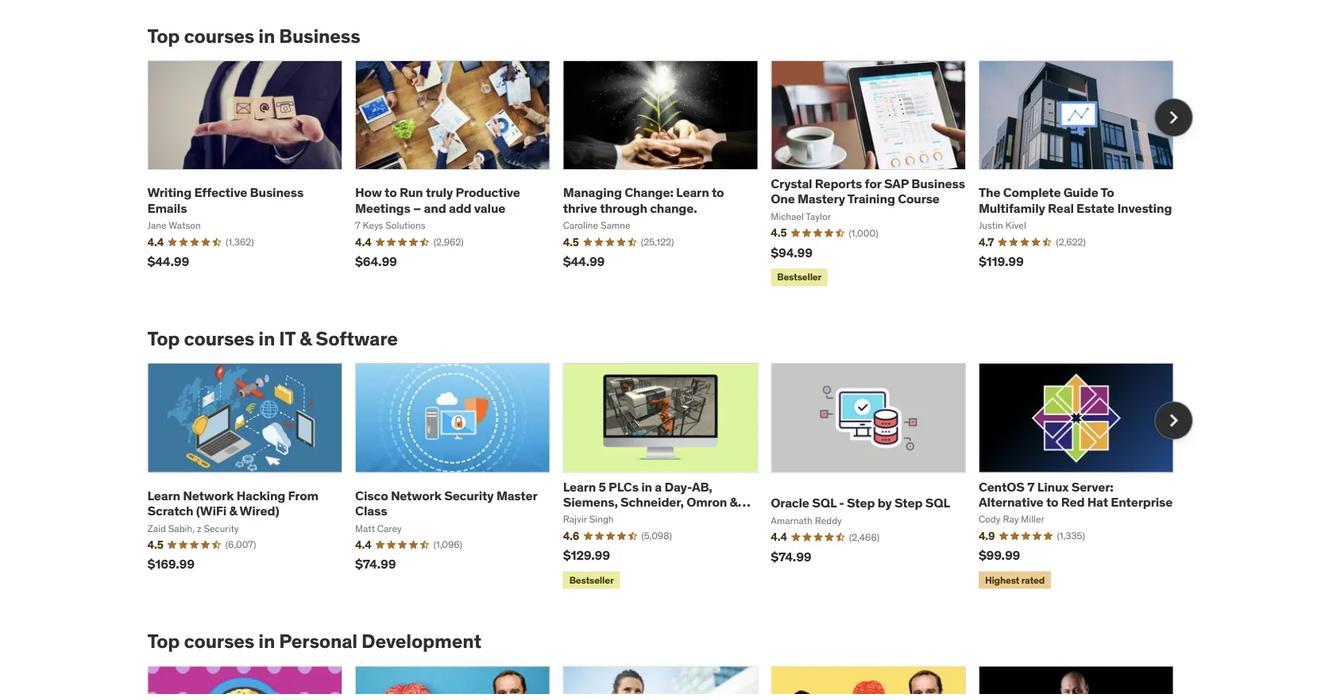 Task type: locate. For each thing, give the bounding box(es) containing it.
sql left -
[[812, 495, 837, 511]]

0 vertical spatial carousel element
[[147, 60, 1193, 290]]

2 vertical spatial courses
[[184, 630, 254, 654]]

2 top from the top
[[147, 327, 180, 351]]

1 horizontal spatial learn
[[563, 479, 596, 495]]

learn for from
[[147, 488, 180, 504]]

top for top courses in personal development
[[147, 630, 180, 654]]

2 horizontal spatial learn
[[676, 185, 709, 201]]

oracle sql - step by step sql
[[771, 495, 950, 511]]

it
[[279, 327, 295, 351]]

2 sql from the left
[[926, 495, 950, 511]]

the complete guide to multifamily real estate investing link
[[979, 185, 1172, 216]]

centos 7 linux server: alternative to red hat enterprise link
[[979, 479, 1173, 510]]

mastery
[[798, 191, 845, 207]]

& right it
[[300, 327, 312, 351]]

learn inside learn 5 plcs in a day-ab, siemens, schneider, omron & delta
[[563, 479, 596, 495]]

1 carousel element from the top
[[147, 60, 1193, 290]]

0 horizontal spatial network
[[183, 488, 234, 504]]

network for scratch
[[183, 488, 234, 504]]

to right change.
[[712, 185, 724, 201]]

value
[[474, 200, 506, 216]]

& inside learn network hacking from scratch (wifi & wired)
[[229, 503, 237, 519]]

how to run truly productive meetings – and add value link
[[355, 185, 520, 216]]

centos
[[979, 479, 1025, 495]]

in for top courses in it & software
[[259, 327, 275, 351]]

learn
[[676, 185, 709, 201], [563, 479, 596, 495], [147, 488, 180, 504]]

top courses in business
[[147, 24, 360, 48]]

in
[[259, 24, 275, 48], [259, 327, 275, 351], [641, 479, 652, 495], [259, 630, 275, 654]]

network left hacking
[[183, 488, 234, 504]]

& right "(wifi"
[[229, 503, 237, 519]]

to inside managing change:  learn to thrive through change.
[[712, 185, 724, 201]]

carousel element containing learn 5 plcs in a day-ab, siemens, schneider, omron & delta
[[147, 363, 1193, 593]]

effective
[[194, 185, 247, 201]]

3 top from the top
[[147, 630, 180, 654]]

step right by
[[895, 495, 923, 511]]

productive
[[456, 185, 520, 201]]

1 horizontal spatial step
[[895, 495, 923, 511]]

2 horizontal spatial to
[[1047, 494, 1059, 510]]

sql right by
[[926, 495, 950, 511]]

the complete guide to multifamily real estate investing
[[979, 185, 1172, 216]]

real
[[1048, 200, 1074, 216]]

multifamily
[[979, 200, 1046, 216]]

5
[[599, 479, 606, 495]]

to left red
[[1047, 494, 1059, 510]]

step right -
[[847, 495, 875, 511]]

business inside writing effective business emails
[[250, 185, 304, 201]]

network inside cisco network security master class
[[391, 488, 442, 504]]

2 courses from the top
[[184, 327, 254, 351]]

cisco network security master class link
[[355, 488, 537, 519]]

writing effective business emails
[[147, 185, 304, 216]]

next image
[[1161, 105, 1187, 130]]

0 vertical spatial courses
[[184, 24, 254, 48]]

& right omron
[[730, 494, 738, 510]]

2 network from the left
[[391, 488, 442, 504]]

development
[[362, 630, 481, 654]]

ab,
[[692, 479, 713, 495]]

1 vertical spatial carousel element
[[147, 363, 1193, 593]]

top courses in it & software
[[147, 327, 398, 351]]

managing change:  learn to thrive through change.
[[563, 185, 724, 216]]

network inside learn network hacking from scratch (wifi & wired)
[[183, 488, 234, 504]]

2 vertical spatial top
[[147, 630, 180, 654]]

courses
[[184, 24, 254, 48], [184, 327, 254, 351], [184, 630, 254, 654]]

top
[[147, 24, 180, 48], [147, 327, 180, 351], [147, 630, 180, 654]]

1 horizontal spatial &
[[300, 327, 312, 351]]

2 horizontal spatial &
[[730, 494, 738, 510]]

network for class
[[391, 488, 442, 504]]

1 courses from the top
[[184, 24, 254, 48]]

learn left 5
[[563, 479, 596, 495]]

network
[[183, 488, 234, 504], [391, 488, 442, 504]]

investing
[[1118, 200, 1172, 216]]

learn inside learn network hacking from scratch (wifi & wired)
[[147, 488, 180, 504]]

0 horizontal spatial &
[[229, 503, 237, 519]]

software
[[316, 327, 398, 351]]

business inside crystal reports for sap business one mastery training course
[[912, 176, 965, 192]]

learn right change:
[[676, 185, 709, 201]]

0 horizontal spatial sql
[[812, 495, 837, 511]]

omron
[[687, 494, 727, 510]]

linux
[[1038, 479, 1069, 495]]

cisco network security master class
[[355, 488, 537, 519]]

1 network from the left
[[183, 488, 234, 504]]

1 vertical spatial courses
[[184, 327, 254, 351]]

1 top from the top
[[147, 24, 180, 48]]

carousel element containing crystal reports for sap business one mastery training course
[[147, 60, 1193, 290]]

2 carousel element from the top
[[147, 363, 1193, 593]]

courses for it
[[184, 327, 254, 351]]

learn left "(wifi"
[[147, 488, 180, 504]]

to left run
[[385, 185, 397, 201]]

0 horizontal spatial to
[[385, 185, 397, 201]]

0 horizontal spatial step
[[847, 495, 875, 511]]

learn 5 plcs in a day-ab, siemens, schneider, omron & delta link
[[563, 479, 751, 525]]

-
[[839, 495, 845, 511]]

and
[[424, 200, 446, 216]]

training
[[848, 191, 895, 207]]

to
[[385, 185, 397, 201], [712, 185, 724, 201], [1047, 494, 1059, 510]]

sap
[[884, 176, 909, 192]]

step
[[847, 495, 875, 511], [895, 495, 923, 511]]

personal
[[279, 630, 358, 654]]

business
[[279, 24, 360, 48], [912, 176, 965, 192], [250, 185, 304, 201]]

learn network hacking from scratch (wifi & wired)
[[147, 488, 319, 519]]

wired)
[[240, 503, 279, 519]]

top for top courses in it & software
[[147, 327, 180, 351]]

crystal
[[771, 176, 813, 192]]

in for top courses in business
[[259, 24, 275, 48]]

carousel element
[[147, 60, 1193, 290], [147, 363, 1193, 593]]

1 vertical spatial top
[[147, 327, 180, 351]]

sql
[[812, 495, 837, 511], [926, 495, 950, 511]]

1 horizontal spatial network
[[391, 488, 442, 504]]

managing change:  learn to thrive through change. link
[[563, 185, 724, 216]]

1 horizontal spatial to
[[712, 185, 724, 201]]

&
[[300, 327, 312, 351], [730, 494, 738, 510], [229, 503, 237, 519]]

0 horizontal spatial learn
[[147, 488, 180, 504]]

centos 7 linux server: alternative to red hat enterprise
[[979, 479, 1173, 510]]

plcs
[[609, 479, 639, 495]]

1 horizontal spatial sql
[[926, 495, 950, 511]]

network right cisco
[[391, 488, 442, 504]]

3 courses from the top
[[184, 630, 254, 654]]

0 vertical spatial top
[[147, 24, 180, 48]]

crystal reports for sap business one mastery training course
[[771, 176, 965, 207]]

reports
[[815, 176, 862, 192]]

to inside how to run truly productive meetings – and add value
[[385, 185, 397, 201]]



Task type: vqa. For each thing, say whether or not it's contained in the screenshot.
rightmost learning
no



Task type: describe. For each thing, give the bounding box(es) containing it.
a
[[655, 479, 662, 495]]

day-
[[665, 479, 692, 495]]

change.
[[650, 200, 697, 216]]

enterprise
[[1111, 494, 1173, 510]]

& inside learn 5 plcs in a day-ab, siemens, schneider, omron & delta
[[730, 494, 738, 510]]

carousel element for top courses in business
[[147, 60, 1193, 290]]

1 sql from the left
[[812, 495, 837, 511]]

learn for in
[[563, 479, 596, 495]]

writing effective business emails link
[[147, 185, 304, 216]]

top for top courses in business
[[147, 24, 180, 48]]

scratch
[[147, 503, 193, 519]]

meetings
[[355, 200, 411, 216]]

oracle sql - step by step sql link
[[771, 495, 950, 511]]

thrive
[[563, 200, 597, 216]]

course
[[898, 191, 940, 207]]

courses for business
[[184, 24, 254, 48]]

oracle
[[771, 495, 810, 511]]

crystal reports for sap business one mastery training course link
[[771, 176, 965, 207]]

learn inside managing change:  learn to thrive through change.
[[676, 185, 709, 201]]

add
[[449, 200, 472, 216]]

next image
[[1161, 408, 1187, 433]]

complete
[[1003, 185, 1061, 201]]

guide
[[1064, 185, 1099, 201]]

one
[[771, 191, 795, 207]]

hat
[[1088, 494, 1109, 510]]

the
[[979, 185, 1001, 201]]

through
[[600, 200, 648, 216]]

estate
[[1077, 200, 1115, 216]]

server:
[[1072, 479, 1114, 495]]

7
[[1028, 479, 1035, 495]]

change:
[[625, 185, 674, 201]]

courses for personal
[[184, 630, 254, 654]]

for
[[865, 176, 882, 192]]

to inside centos 7 linux server: alternative to red hat enterprise
[[1047, 494, 1059, 510]]

alternative
[[979, 494, 1044, 510]]

in inside learn 5 plcs in a day-ab, siemens, schneider, omron & delta
[[641, 479, 652, 495]]

learn 5 plcs in a day-ab, siemens, schneider, omron & delta
[[563, 479, 738, 525]]

writing
[[147, 185, 192, 201]]

in for top courses in personal development
[[259, 630, 275, 654]]

(wifi
[[196, 503, 227, 519]]

carousel element for top courses in it & software
[[147, 363, 1193, 593]]

by
[[878, 495, 892, 511]]

1 step from the left
[[847, 495, 875, 511]]

how
[[355, 185, 382, 201]]

hacking
[[237, 488, 285, 504]]

learn network hacking from scratch (wifi & wired) link
[[147, 488, 319, 519]]

siemens,
[[563, 494, 618, 510]]

schneider,
[[621, 494, 684, 510]]

2 step from the left
[[895, 495, 923, 511]]

from
[[288, 488, 319, 504]]

–
[[413, 200, 421, 216]]

delta
[[563, 509, 595, 525]]

run
[[400, 185, 423, 201]]

emails
[[147, 200, 187, 216]]

truly
[[426, 185, 453, 201]]

to
[[1101, 185, 1115, 201]]

security
[[444, 488, 494, 504]]

cisco
[[355, 488, 388, 504]]

managing
[[563, 185, 622, 201]]

red
[[1062, 494, 1085, 510]]

class
[[355, 503, 387, 519]]

top courses in personal development
[[147, 630, 481, 654]]

master
[[497, 488, 537, 504]]

how to run truly productive meetings – and add value
[[355, 185, 520, 216]]



